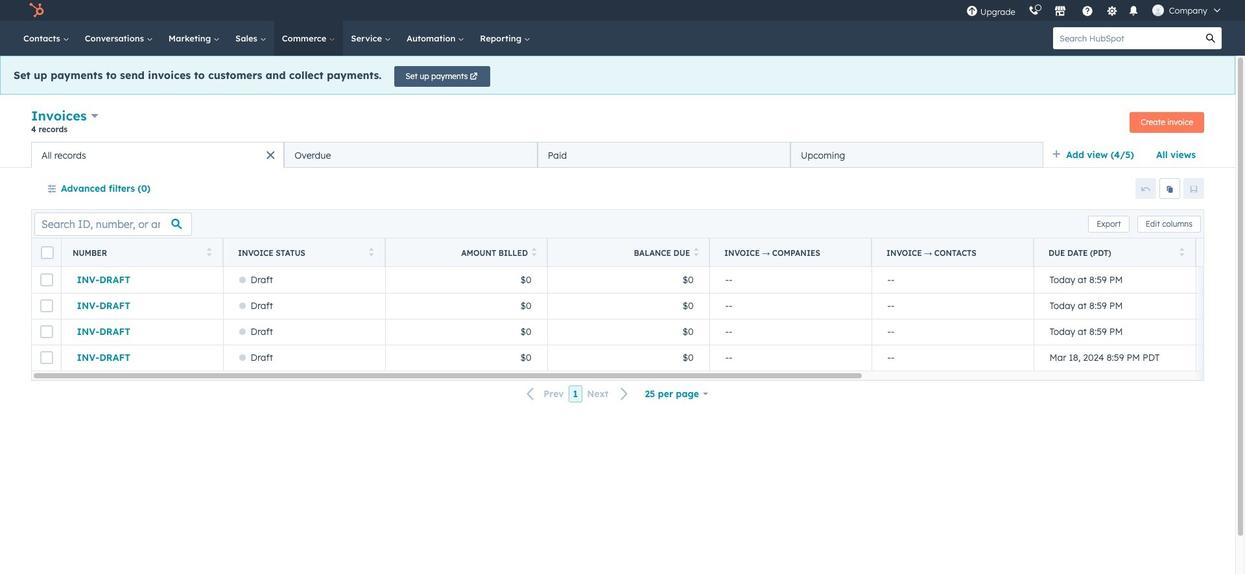 Task type: describe. For each thing, give the bounding box(es) containing it.
1 column header from the left
[[710, 239, 873, 267]]

press to sort. image for second press to sort. element
[[369, 248, 374, 257]]

Search HubSpot search field
[[1054, 27, 1200, 49]]

press to sort. image for 5th press to sort. element
[[1180, 248, 1185, 257]]

press to sort. image for 3rd press to sort. element from the right
[[532, 248, 537, 257]]

marketplaces image
[[1055, 6, 1066, 18]]

jacob simon image
[[1153, 5, 1164, 16]]

Search ID, number, or amount billed search field
[[34, 212, 192, 236]]

pagination navigation
[[519, 386, 637, 403]]

5 press to sort. element from the left
[[1180, 248, 1185, 259]]



Task type: vqa. For each thing, say whether or not it's contained in the screenshot.
Search ID, number, or amount billed search box
yes



Task type: locate. For each thing, give the bounding box(es) containing it.
press to sort. image for 4th press to sort. element from left
[[694, 248, 699, 257]]

column header
[[710, 239, 873, 267], [872, 239, 1035, 267]]

4 press to sort. element from the left
[[694, 248, 699, 259]]

banner
[[31, 106, 1205, 142]]

5 press to sort. image from the left
[[1180, 248, 1185, 257]]

4 press to sort. image from the left
[[694, 248, 699, 257]]

2 press to sort. element from the left
[[369, 248, 374, 259]]

2 column header from the left
[[872, 239, 1035, 267]]

press to sort. image for fifth press to sort. element from the right
[[207, 248, 212, 257]]

press to sort. image
[[207, 248, 212, 257], [369, 248, 374, 257], [532, 248, 537, 257], [694, 248, 699, 257], [1180, 248, 1185, 257]]

3 press to sort. element from the left
[[532, 248, 537, 259]]

press to sort. element
[[207, 248, 212, 259], [369, 248, 374, 259], [532, 248, 537, 259], [694, 248, 699, 259], [1180, 248, 1185, 259]]

menu
[[960, 0, 1230, 21]]

3 press to sort. image from the left
[[532, 248, 537, 257]]

2 press to sort. image from the left
[[369, 248, 374, 257]]

1 press to sort. element from the left
[[207, 248, 212, 259]]

1 press to sort. image from the left
[[207, 248, 212, 257]]



